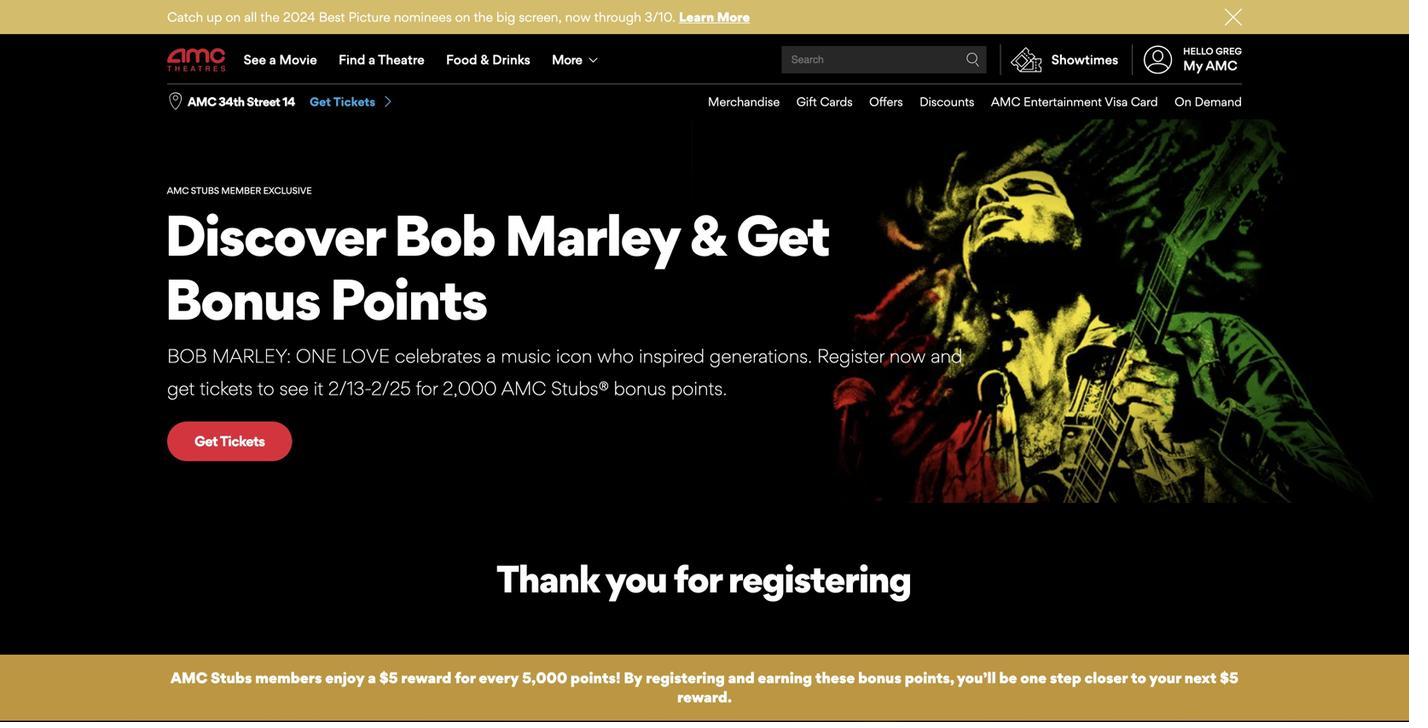 Task type: locate. For each thing, give the bounding box(es) containing it.
0 horizontal spatial get tickets
[[195, 433, 265, 450]]

1 horizontal spatial the
[[474, 9, 493, 25]]

1 vertical spatial tickets
[[220, 433, 265, 450]]

amc stubs member exclusive discover bob marley & get bonus points
[[165, 185, 829, 333]]

1 horizontal spatial bonus
[[858, 669, 902, 687]]

to left see
[[258, 377, 274, 400]]

amc left stubs
[[171, 669, 208, 687]]

1 vertical spatial bonus
[[858, 669, 902, 687]]

reward
[[401, 669, 452, 687]]

a right see
[[269, 52, 276, 67]]

0 horizontal spatial more
[[552, 52, 582, 67]]

1 horizontal spatial now
[[890, 344, 926, 368]]

0 horizontal spatial &
[[481, 52, 489, 67]]

$5 left reward
[[379, 669, 398, 687]]

on
[[1175, 94, 1192, 109]]

0 vertical spatial for
[[416, 377, 438, 400]]

learn more link
[[679, 9, 750, 25]]

2 horizontal spatial get
[[736, 201, 829, 269]]

0 vertical spatial menu
[[167, 36, 1242, 84]]

and
[[931, 344, 963, 368], [728, 669, 755, 687]]

1 vertical spatial now
[[890, 344, 926, 368]]

0 vertical spatial bonus
[[614, 377, 666, 400]]

card
[[1131, 94, 1158, 109]]

bob
[[394, 201, 494, 269]]

gift
[[797, 94, 817, 109]]

amc inside amc stubs members enjoy a $5 reward for every 5,000 points! by registering and earning these bonus points, you'll be one step closer to your next $5 reward.
[[171, 669, 208, 687]]

0 vertical spatial get tickets link
[[310, 94, 394, 110]]

get tickets link down find
[[310, 94, 394, 110]]

0 horizontal spatial bonus
[[614, 377, 666, 400]]

get inside amc stubs member exclusive discover bob marley & get bonus points
[[736, 201, 829, 269]]

1 vertical spatial get tickets link
[[167, 422, 292, 461]]

on right the "nominees"
[[455, 9, 470, 25]]

1 vertical spatial registering
[[646, 669, 725, 687]]

$5 right next
[[1220, 669, 1239, 687]]

amc stubs members enjoy a $5 reward for every 5,000 points! by registering and earning these bonus points, you'll be one step closer to your next $5 reward.
[[171, 669, 1239, 707]]

2/13-
[[328, 377, 371, 400]]

tickets for the top 'get tickets' link
[[333, 94, 375, 109]]

exclusive
[[263, 185, 312, 196]]

points! by
[[571, 669, 643, 687]]

find
[[339, 52, 365, 67]]

0 horizontal spatial now
[[565, 9, 591, 25]]

demand
[[1195, 94, 1242, 109]]

tickets down find
[[333, 94, 375, 109]]

1 horizontal spatial get tickets link
[[310, 94, 394, 110]]

amc down 'music' at the left of page
[[501, 377, 546, 400]]

hello
[[1184, 46, 1214, 57]]

love
[[342, 344, 390, 368]]

next
[[1185, 669, 1217, 687]]

enjoy
[[325, 669, 365, 687]]

member
[[221, 185, 261, 196]]

1 horizontal spatial &
[[690, 201, 726, 269]]

a right enjoy
[[368, 669, 376, 687]]

gift cards
[[797, 94, 853, 109]]

3/10.
[[645, 9, 676, 25]]

1 vertical spatial get tickets
[[195, 433, 265, 450]]

0 vertical spatial get tickets
[[310, 94, 375, 109]]

you'll
[[957, 669, 996, 687]]

the
[[260, 9, 280, 25], [474, 9, 493, 25]]

0 vertical spatial and
[[931, 344, 963, 368]]

amc for amc 34th street 14
[[188, 94, 216, 109]]

2 vertical spatial get
[[195, 433, 218, 450]]

and inside bob marley: one love celebrates a music icon who inspired generations. register now and get tickets to see it 2/13-2/25 for 2,000 amc stubs® bonus points.
[[931, 344, 963, 368]]

on left all
[[226, 9, 241, 25]]

0 vertical spatial to
[[258, 377, 274, 400]]

0 vertical spatial &
[[481, 52, 489, 67]]

1 horizontal spatial to
[[1131, 669, 1147, 687]]

get tickets link down tickets
[[167, 422, 292, 461]]

reward.
[[677, 689, 732, 707]]

search the AMC website text field
[[789, 53, 966, 66]]

to inside bob marley: one love celebrates a music icon who inspired generations. register now and get tickets to see it 2/13-2/25 for 2,000 amc stubs® bonus points.
[[258, 377, 274, 400]]

get tickets down tickets
[[195, 433, 265, 450]]

0 horizontal spatial and
[[728, 669, 755, 687]]

bonus inside amc stubs members enjoy a $5 reward for every 5,000 points! by registering and earning these bonus points, you'll be one step closer to your next $5 reward.
[[858, 669, 902, 687]]

1 horizontal spatial and
[[931, 344, 963, 368]]

1 horizontal spatial get
[[310, 94, 331, 109]]

more down screen,
[[552, 52, 582, 67]]

tickets for bottom 'get tickets' link
[[220, 433, 265, 450]]

a left 'music' at the left of page
[[486, 344, 496, 368]]

my
[[1184, 58, 1203, 73]]

0 horizontal spatial get
[[195, 433, 218, 450]]

discounts
[[920, 94, 975, 109]]

learn
[[679, 9, 714, 25]]

1 horizontal spatial get tickets
[[310, 94, 375, 109]]

1 horizontal spatial tickets
[[333, 94, 375, 109]]

2,000
[[443, 377, 497, 400]]

0 horizontal spatial to
[[258, 377, 274, 400]]

more right learn
[[717, 9, 750, 25]]

1 horizontal spatial on
[[455, 9, 470, 25]]

points,
[[905, 669, 954, 687]]

now right register
[[890, 344, 926, 368]]

get tickets for bottom 'get tickets' link
[[195, 433, 265, 450]]

for down celebrates
[[416, 377, 438, 400]]

&
[[481, 52, 489, 67], [690, 201, 726, 269]]

showtimes
[[1052, 52, 1119, 67]]

bob
[[167, 344, 207, 368]]

0 vertical spatial now
[[565, 9, 591, 25]]

find a theatre
[[339, 52, 425, 67]]

amc
[[1206, 58, 1238, 73], [991, 94, 1021, 109], [188, 94, 216, 109], [167, 185, 189, 196], [501, 377, 546, 400], [171, 669, 208, 687]]

0 horizontal spatial get tickets link
[[167, 422, 292, 461]]

0 horizontal spatial registering
[[646, 669, 725, 687]]

amc down greg
[[1206, 58, 1238, 73]]

see a movie link
[[233, 36, 328, 84]]

bonus down who
[[614, 377, 666, 400]]

merchandise
[[708, 94, 780, 109]]

amc for amc entertainment visa card
[[991, 94, 1021, 109]]

get tickets link
[[310, 94, 394, 110], [167, 422, 292, 461]]

on
[[226, 9, 241, 25], [455, 9, 470, 25]]

now
[[565, 9, 591, 25], [890, 344, 926, 368]]

now inside bob marley: one love celebrates a music icon who inspired generations. register now and get tickets to see it 2/13-2/25 for 2,000 amc stubs® bonus points.
[[890, 344, 926, 368]]

menu down submit search icon
[[692, 84, 1242, 119]]

amc left "34th"
[[188, 94, 216, 109]]

for inside amc stubs members enjoy a $5 reward for every 5,000 points! by registering and earning these bonus points, you'll be one step closer to your next $5 reward.
[[455, 669, 476, 687]]

1 vertical spatial and
[[728, 669, 755, 687]]

screen,
[[519, 9, 562, 25]]

more
[[717, 9, 750, 25], [552, 52, 582, 67]]

get tickets down find
[[310, 94, 375, 109]]

points.
[[671, 377, 727, 400]]

1 horizontal spatial registering
[[728, 556, 911, 602]]

amc inside 'button'
[[188, 94, 216, 109]]

0 horizontal spatial for
[[416, 377, 438, 400]]

menu
[[167, 36, 1242, 84], [692, 84, 1242, 119]]

bob marley bonus points image
[[0, 119, 1409, 503]]

1 vertical spatial menu
[[692, 84, 1242, 119]]

gift cards link
[[780, 84, 853, 119]]

all
[[244, 9, 257, 25]]

cookie consent banner dialog
[[0, 677, 1409, 723]]

1 horizontal spatial $5
[[1220, 669, 1239, 687]]

the right all
[[260, 9, 280, 25]]

get tickets
[[310, 94, 375, 109], [195, 433, 265, 450]]

registering inside amc stubs members enjoy a $5 reward for every 5,000 points! by registering and earning these bonus points, you'll be one step closer to your next $5 reward.
[[646, 669, 725, 687]]

for inside bob marley: one love celebrates a music icon who inspired generations. register now and get tickets to see it 2/13-2/25 for 2,000 amc stubs® bonus points.
[[416, 377, 438, 400]]

through
[[594, 9, 642, 25]]

icon
[[556, 344, 592, 368]]

0 vertical spatial registering
[[728, 556, 911, 602]]

1 vertical spatial get
[[736, 201, 829, 269]]

0 vertical spatial more
[[717, 9, 750, 25]]

1 vertical spatial &
[[690, 201, 726, 269]]

to left your
[[1131, 669, 1147, 687]]

0 vertical spatial tickets
[[333, 94, 375, 109]]

tickets down tickets
[[220, 433, 265, 450]]

a
[[269, 52, 276, 67], [369, 52, 375, 67], [486, 344, 496, 368], [368, 669, 376, 687]]

find a theatre link
[[328, 36, 435, 84]]

bonus inside bob marley: one love celebrates a music icon who inspired generations. register now and get tickets to see it 2/13-2/25 for 2,000 amc stubs® bonus points.
[[614, 377, 666, 400]]

a right find
[[369, 52, 375, 67]]

one
[[1021, 669, 1047, 687]]

2024
[[283, 9, 316, 25]]

big
[[496, 9, 516, 25]]

get for the top 'get tickets' link
[[310, 94, 331, 109]]

0 horizontal spatial tickets
[[220, 433, 265, 450]]

get
[[310, 94, 331, 109], [736, 201, 829, 269], [195, 433, 218, 450]]

0 horizontal spatial the
[[260, 9, 280, 25]]

for right you
[[673, 556, 722, 602]]

amc inside amc stubs member exclusive discover bob marley & get bonus points
[[167, 185, 189, 196]]

0 horizontal spatial on
[[226, 9, 241, 25]]

0 vertical spatial get
[[310, 94, 331, 109]]

the left the big
[[474, 9, 493, 25]]

to inside amc stubs members enjoy a $5 reward for every 5,000 points! by registering and earning these bonus points, you'll be one step closer to your next $5 reward.
[[1131, 669, 1147, 687]]

1 vertical spatial more
[[552, 52, 582, 67]]

stubs
[[191, 185, 219, 196]]

closer
[[1085, 669, 1128, 687]]

dialog
[[0, 0, 1409, 723]]

bonus right these
[[858, 669, 902, 687]]

amc left 'stubs'
[[167, 185, 189, 196]]

1 vertical spatial for
[[673, 556, 722, 602]]

amc down showtimes image
[[991, 94, 1021, 109]]

your
[[1149, 669, 1182, 687]]

for left every
[[455, 669, 476, 687]]

1 on from the left
[[226, 9, 241, 25]]

2 vertical spatial for
[[455, 669, 476, 687]]

1 horizontal spatial more
[[717, 9, 750, 25]]

see
[[279, 377, 309, 400]]

one
[[296, 344, 337, 368]]

1 horizontal spatial for
[[455, 669, 476, 687]]

menu down learn
[[167, 36, 1242, 84]]

1 vertical spatial to
[[1131, 669, 1147, 687]]

now right screen,
[[565, 9, 591, 25]]

drinks
[[492, 52, 531, 67]]

amc logo image
[[167, 48, 227, 71], [167, 48, 227, 71]]

amc for amc stubs members enjoy a $5 reward for every 5,000 points! by registering and earning these bonus points, you'll be one step closer to your next $5 reward.
[[171, 669, 208, 687]]

0 horizontal spatial $5
[[379, 669, 398, 687]]

picture
[[349, 9, 391, 25]]

& inside amc stubs member exclusive discover bob marley & get bonus points
[[690, 201, 726, 269]]



Task type: vqa. For each thing, say whether or not it's contained in the screenshot.
Submit Search Icon
yes



Task type: describe. For each thing, give the bounding box(es) containing it.
see
[[244, 52, 266, 67]]

register
[[817, 344, 885, 368]]

more button
[[541, 36, 613, 84]]

2 the from the left
[[474, 9, 493, 25]]

celebrates
[[395, 344, 481, 368]]

get
[[167, 377, 195, 400]]

more inside button
[[552, 52, 582, 67]]

2 horizontal spatial for
[[673, 556, 722, 602]]

menu containing more
[[167, 36, 1242, 84]]

discover
[[165, 201, 384, 269]]

submit search icon image
[[966, 53, 980, 67]]

stubs®
[[551, 377, 609, 400]]

you
[[605, 556, 667, 602]]

members
[[255, 669, 322, 687]]

bob marley: one love celebrates a music icon who inspired generations. register now and get tickets to see it 2/13-2/25 for 2,000 amc stubs® bonus points.
[[167, 344, 963, 400]]

food & drinks link
[[435, 36, 541, 84]]

merchandise link
[[692, 84, 780, 119]]

2 on from the left
[[455, 9, 470, 25]]

nominees
[[394, 9, 452, 25]]

amc inside 'hello greg my amc'
[[1206, 58, 1238, 73]]

2 $5 from the left
[[1220, 669, 1239, 687]]

amc entertainment visa card
[[991, 94, 1158, 109]]

offers
[[869, 94, 903, 109]]

and inside amc stubs members enjoy a $5 reward for every 5,000 points! by registering and earning these bonus points, you'll be one step closer to your next $5 reward.
[[728, 669, 755, 687]]

amc 34th street 14 button
[[188, 94, 295, 110]]

5,000
[[522, 669, 567, 687]]

it
[[314, 377, 323, 400]]

street
[[247, 94, 280, 109]]

points
[[330, 265, 487, 333]]

amc for amc stubs member exclusive discover bob marley & get bonus points
[[167, 185, 189, 196]]

1 $5 from the left
[[379, 669, 398, 687]]

generations.
[[710, 344, 812, 368]]

be
[[999, 669, 1017, 687]]

who
[[597, 344, 634, 368]]

go to my account page element
[[1132, 36, 1242, 84]]

theatre
[[378, 52, 425, 67]]

marley:
[[212, 344, 291, 368]]

every
[[479, 669, 519, 687]]

get for bottom 'get tickets' link
[[195, 433, 218, 450]]

marley
[[504, 201, 680, 269]]

catch
[[167, 9, 203, 25]]

& inside food & drinks "link"
[[481, 52, 489, 67]]

discounts link
[[903, 84, 975, 119]]

menu containing merchandise
[[692, 84, 1242, 119]]

a inside bob marley: one love celebrates a music icon who inspired generations. register now and get tickets to see it 2/13-2/25 for 2,000 amc stubs® bonus points.
[[486, 344, 496, 368]]

step
[[1050, 669, 1082, 687]]

cards
[[820, 94, 853, 109]]

2/25
[[371, 377, 411, 400]]

on demand
[[1175, 94, 1242, 109]]

movie
[[279, 52, 317, 67]]

user profile image
[[1134, 46, 1182, 74]]

amc 34th street 14
[[188, 94, 295, 109]]

best
[[319, 9, 345, 25]]

these
[[816, 669, 855, 687]]

amc entertainment visa card link
[[975, 84, 1158, 119]]

inspired
[[639, 344, 705, 368]]

earning
[[758, 669, 812, 687]]

catch up on all the 2024 best picture nominees on the big screen, now through 3/10. learn more
[[167, 9, 750, 25]]

on demand link
[[1158, 84, 1242, 119]]

see a movie
[[244, 52, 317, 67]]

stubs
[[211, 669, 252, 687]]

offers link
[[853, 84, 903, 119]]

food & drinks
[[446, 52, 531, 67]]

showtimes image
[[1001, 44, 1052, 75]]

music
[[501, 344, 551, 368]]

a inside amc stubs members enjoy a $5 reward for every 5,000 points! by registering and earning these bonus points, you'll be one step closer to your next $5 reward.
[[368, 669, 376, 687]]

showtimes link
[[1001, 44, 1119, 75]]

food
[[446, 52, 477, 67]]

thank you for registering
[[497, 556, 911, 602]]

get tickets for the top 'get tickets' link
[[310, 94, 375, 109]]

bonus
[[165, 265, 320, 333]]

1 the from the left
[[260, 9, 280, 25]]

entertainment
[[1024, 94, 1102, 109]]

amc inside bob marley: one love celebrates a music icon who inspired generations. register now and get tickets to see it 2/13-2/25 for 2,000 amc stubs® bonus points.
[[501, 377, 546, 400]]

thank
[[497, 556, 599, 602]]

greg
[[1216, 46, 1242, 57]]

tickets
[[200, 377, 253, 400]]

14
[[282, 94, 295, 109]]

hello greg my amc
[[1184, 46, 1242, 73]]

up
[[207, 9, 222, 25]]

34th
[[219, 94, 244, 109]]



